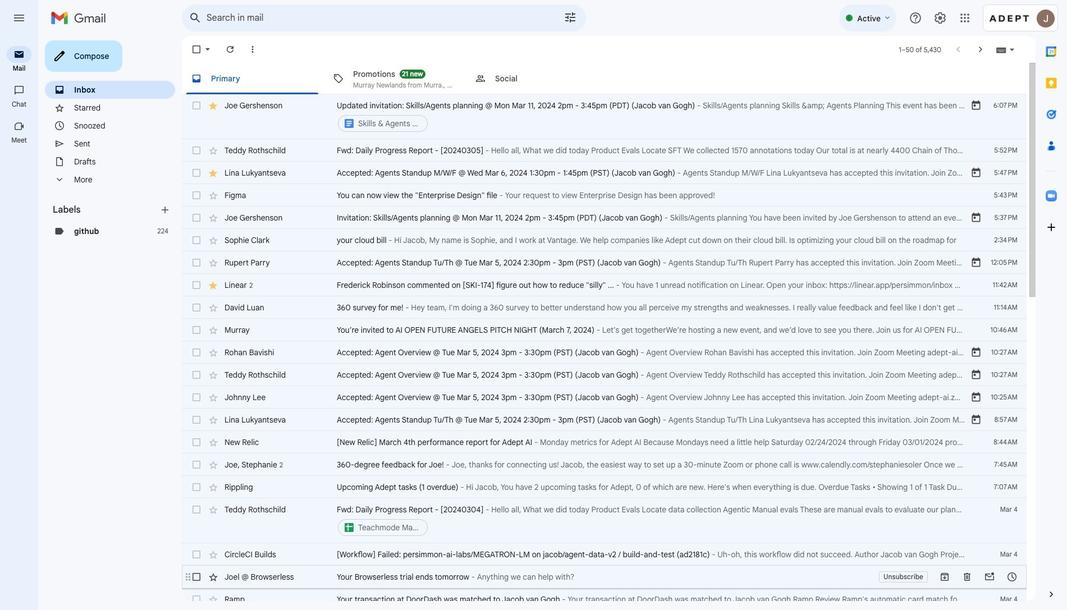 Task type: locate. For each thing, give the bounding box(es) containing it.
0 vertical spatial cell
[[337, 100, 971, 134]]

support image
[[909, 11, 923, 25]]

Search in mail search field
[[182, 4, 586, 31]]

18 row from the top
[[182, 499, 1027, 544]]

3 row from the top
[[182, 162, 1027, 184]]

8 row from the top
[[182, 274, 1027, 297]]

tab list
[[1036, 36, 1068, 570], [182, 63, 1027, 94]]

11 row from the top
[[182, 341, 1027, 364]]

4 calendar event image from the top
[[971, 347, 982, 358]]

primary tab
[[182, 63, 323, 94]]

2 calendar event image from the top
[[971, 212, 982, 224]]

None checkbox
[[191, 100, 202, 111], [191, 212, 202, 224], [191, 235, 202, 246], [191, 257, 202, 268], [191, 392, 202, 403], [191, 437, 202, 448], [191, 549, 202, 561], [191, 594, 202, 605], [191, 100, 202, 111], [191, 212, 202, 224], [191, 235, 202, 246], [191, 257, 202, 268], [191, 392, 202, 403], [191, 437, 202, 448], [191, 549, 202, 561], [191, 594, 202, 605]]

row
[[182, 94, 1027, 139], [182, 139, 1027, 162], [182, 162, 1027, 184], [182, 184, 1027, 207], [182, 207, 1027, 229], [182, 229, 1027, 252], [182, 252, 1027, 274], [182, 274, 1027, 297], [182, 297, 1027, 319], [182, 319, 1027, 341], [182, 341, 1027, 364], [182, 364, 1027, 386], [182, 386, 1027, 409], [182, 409, 1027, 431], [182, 431, 1027, 454], [182, 454, 1027, 476], [182, 476, 1027, 499], [182, 499, 1027, 544], [182, 544, 1027, 566], [182, 566, 1027, 589], [182, 589, 1027, 611]]

toolbar
[[934, 572, 1024, 583]]

2 cell from the top
[[337, 504, 971, 538]]

heading
[[0, 64, 38, 73], [0, 100, 38, 109], [0, 136, 38, 145], [53, 204, 160, 216]]

advanced search options image
[[559, 6, 582, 29]]

main content
[[182, 63, 1027, 611]]

20 row from the top
[[182, 566, 1027, 589]]

None checkbox
[[191, 44, 202, 55], [191, 145, 202, 156], [191, 167, 202, 179], [191, 190, 202, 201], [191, 280, 202, 291], [191, 302, 202, 313], [191, 325, 202, 336], [191, 347, 202, 358], [191, 370, 202, 381], [191, 414, 202, 426], [191, 459, 202, 471], [191, 482, 202, 493], [191, 504, 202, 516], [191, 572, 202, 583], [191, 44, 202, 55], [191, 145, 202, 156], [191, 167, 202, 179], [191, 190, 202, 201], [191, 280, 202, 291], [191, 302, 202, 313], [191, 325, 202, 336], [191, 347, 202, 358], [191, 370, 202, 381], [191, 414, 202, 426], [191, 459, 202, 471], [191, 482, 202, 493], [191, 504, 202, 516], [191, 572, 202, 583]]

6 row from the top
[[182, 229, 1027, 252]]

2 vertical spatial calendar event image
[[971, 414, 982, 426]]

14 row from the top
[[182, 409, 1027, 431]]

13 row from the top
[[182, 386, 1027, 409]]

1 calendar event image from the top
[[971, 100, 982, 111]]

promotions, 21 new messages, tab
[[324, 63, 466, 94]]

1 cell from the top
[[337, 100, 971, 134]]

main menu image
[[12, 11, 26, 25]]

0 vertical spatial calendar event image
[[971, 100, 982, 111]]

9 row from the top
[[182, 297, 1027, 319]]

17 row from the top
[[182, 476, 1027, 499]]

2 calendar event image from the top
[[971, 392, 982, 403]]

5 calendar event image from the top
[[971, 370, 982, 381]]

0 horizontal spatial tab list
[[182, 63, 1027, 94]]

7 row from the top
[[182, 252, 1027, 274]]

calendar event image
[[971, 167, 982, 179], [971, 212, 982, 224], [971, 257, 982, 268], [971, 347, 982, 358], [971, 370, 982, 381]]

1 vertical spatial cell
[[337, 504, 971, 538]]

cell
[[337, 100, 971, 134], [337, 504, 971, 538]]

navigation
[[0, 36, 39, 611]]

refresh image
[[225, 44, 236, 55]]

calendar event image
[[971, 100, 982, 111], [971, 392, 982, 403], [971, 414, 982, 426]]

1 vertical spatial calendar event image
[[971, 392, 982, 403]]

cell for 1st row
[[337, 100, 971, 134]]

select input tool image
[[1009, 45, 1016, 54]]



Task type: vqa. For each thing, say whether or not it's contained in the screenshot.
row
yes



Task type: describe. For each thing, give the bounding box(es) containing it.
1 calendar event image from the top
[[971, 167, 982, 179]]

3 calendar event image from the top
[[971, 257, 982, 268]]

19 row from the top
[[182, 544, 1027, 566]]

more email options image
[[247, 44, 258, 55]]

16 row from the top
[[182, 454, 1027, 476]]

Search in mail text field
[[207, 12, 532, 24]]

search in mail image
[[185, 8, 206, 28]]

3 calendar event image from the top
[[971, 414, 982, 426]]

10 row from the top
[[182, 319, 1027, 341]]

12 row from the top
[[182, 364, 1027, 386]]

4 row from the top
[[182, 184, 1027, 207]]

1 horizontal spatial tab list
[[1036, 36, 1068, 570]]

15 row from the top
[[182, 431, 1027, 454]]

older image
[[976, 44, 987, 55]]

social tab
[[466, 63, 608, 94]]

2 row from the top
[[182, 139, 1027, 162]]

gmail image
[[51, 7, 112, 29]]

21 row from the top
[[182, 589, 1027, 611]]

settings image
[[934, 11, 948, 25]]

1 row from the top
[[182, 94, 1027, 139]]

5 row from the top
[[182, 207, 1027, 229]]

cell for 4th row from the bottom of the page
[[337, 504, 971, 538]]



